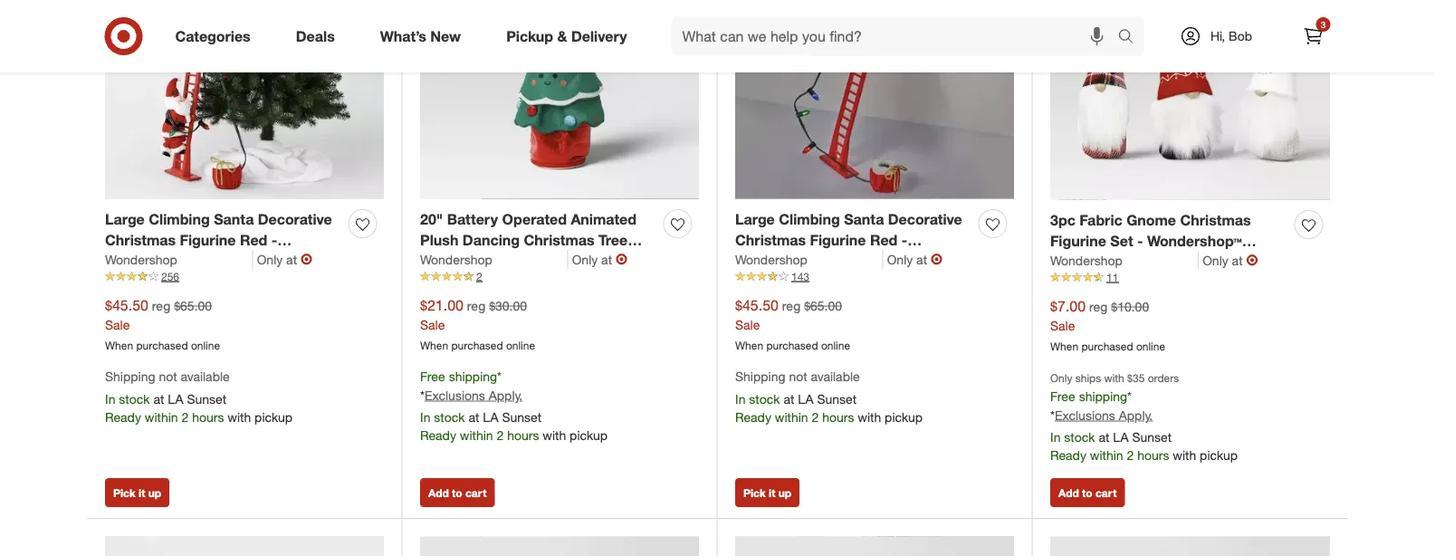 Task type: vqa. For each thing, say whether or not it's contained in the screenshot.
shipping in 'Only Ships With $35 Orders Free Shipping * * Exclusions Apply. In Stock At  La Sunset Ready Within 2 Hours With Pickup'
yes



Task type: describe. For each thing, give the bounding box(es) containing it.
exclusions inside only ships with $35 orders free shipping * * exclusions apply. in stock at  la sunset ready within 2 hours with pickup
[[1055, 407, 1116, 423]]

$45.50 for 256
[[105, 296, 148, 314]]

available for 256
[[181, 368, 230, 384]]

wondershop for 2
[[420, 252, 493, 267]]

in inside only ships with $35 orders free shipping * * exclusions apply. in stock at  la sunset ready within 2 hours with pickup
[[1051, 429, 1061, 445]]

when for 256
[[105, 338, 133, 352]]

free shipping * * exclusions apply. in stock at  la sunset ready within 2 hours with pickup
[[420, 368, 608, 443]]

stock inside free shipping * * exclusions apply. in stock at  la sunset ready within 2 hours with pickup
[[434, 409, 465, 425]]

only ships with $35 orders free shipping * * exclusions apply. in stock at  la sunset ready within 2 hours with pickup
[[1051, 371, 1238, 463]]

sale for 2
[[420, 317, 445, 333]]

what's new
[[380, 27, 461, 45]]

not for 256
[[159, 368, 177, 384]]

up for 256
[[148, 486, 161, 499]]

white/red
[[1051, 253, 1123, 271]]

stock inside only ships with $35 orders free shipping * * exclusions apply. in stock at  la sunset ready within 2 hours with pickup
[[1064, 429, 1096, 445]]

3pc fabric gnome christmas figurine set - wondershop™ white/red
[[1051, 211, 1251, 271]]

wondershop for 11
[[1051, 252, 1123, 268]]

add to cart for $21.00
[[428, 486, 487, 499]]

shipping for 143
[[735, 368, 786, 384]]

search
[[1110, 29, 1154, 47]]

20"
[[420, 211, 443, 228]]

$45.50 for 143
[[735, 296, 779, 314]]

plush
[[420, 231, 459, 249]]

wondershop for 256
[[105, 252, 177, 267]]

large for 143
[[735, 211, 775, 228]]

$45.50 reg $65.00 sale when purchased online for 256
[[105, 296, 220, 352]]

reg for 256
[[152, 298, 170, 314]]

only for 2
[[572, 252, 598, 267]]

- inside 3pc fabric gnome christmas figurine set - wondershop™ white/red
[[1138, 232, 1143, 250]]

$45.50 reg $65.00 sale when purchased online for 143
[[735, 296, 851, 352]]

bob
[[1229, 28, 1253, 44]]

christmas inside 3pc fabric gnome christmas figurine set - wondershop™ white/red
[[1181, 211, 1251, 229]]

hi,
[[1211, 28, 1226, 44]]

tree
[[599, 231, 628, 249]]

pickup inside only ships with $35 orders free shipping * * exclusions apply. in stock at  la sunset ready within 2 hours with pickup
[[1200, 447, 1238, 463]]

large climbing santa decorative christmas figurine red - wondershop™ for 143
[[735, 211, 963, 270]]

large for 256
[[105, 211, 145, 228]]

wondershop™ inside 3pc fabric gnome christmas figurine set - wondershop™ white/red
[[1148, 232, 1242, 250]]

online for 2
[[506, 338, 535, 352]]

wondershop link for 143
[[735, 251, 884, 269]]

climbing for 256
[[149, 211, 210, 228]]

decorative for 143
[[888, 211, 963, 228]]

11 link
[[1051, 270, 1331, 286]]

animated
[[571, 211, 637, 228]]

decorative for 256
[[258, 211, 332, 228]]

sculpture
[[420, 252, 487, 270]]

large climbing santa decorative christmas figurine red - wondershop™ link for 143
[[735, 209, 972, 270]]

¬ for 256
[[301, 251, 313, 268]]

sunset inside only ships with $35 orders free shipping * * exclusions apply. in stock at  la sunset ready within 2 hours with pickup
[[1133, 429, 1172, 445]]

red for 256
[[240, 231, 268, 249]]

large climbing santa decorative christmas figurine red - wondershop™ for 256
[[105, 211, 332, 270]]

2 link
[[420, 269, 699, 285]]

$65.00 for 256
[[174, 298, 212, 314]]

wondershop link for 11
[[1051, 252, 1199, 270]]

shipping inside only ships with $35 orders free shipping * * exclusions apply. in stock at  la sunset ready within 2 hours with pickup
[[1079, 388, 1128, 404]]

- inside 20" battery operated animated plush dancing christmas tree sculpture - wondershop™ green
[[491, 252, 497, 270]]

143 link
[[735, 269, 1014, 285]]

2 inside only ships with $35 orders free shipping * * exclusions apply. in stock at  la sunset ready within 2 hours with pickup
[[1127, 447, 1134, 463]]

wondershop for 143
[[735, 252, 808, 267]]

what's
[[380, 27, 427, 45]]

santa for 143
[[844, 211, 884, 228]]

shipping not available in stock at  la sunset ready within 2 hours with pickup for 256
[[105, 368, 293, 425]]

search button
[[1110, 16, 1154, 60]]

143
[[792, 270, 810, 283]]

delivery
[[571, 27, 627, 45]]

3pc
[[1051, 211, 1076, 229]]

sale for 143
[[735, 317, 760, 333]]

256 link
[[105, 269, 384, 285]]

figurine inside 3pc fabric gnome christmas figurine set - wondershop™ white/red
[[1051, 232, 1107, 250]]

$35
[[1128, 371, 1145, 385]]

$7.00 reg $10.00 sale when purchased online
[[1051, 297, 1166, 353]]

reg for 2
[[467, 298, 486, 314]]

$65.00 for 143
[[804, 298, 842, 314]]

sale for 256
[[105, 317, 130, 333]]

$10.00
[[1112, 299, 1150, 315]]

set
[[1111, 232, 1134, 250]]

3
[[1321, 19, 1326, 30]]

- up 143 link
[[902, 231, 908, 249]]

shipping for 256
[[105, 368, 155, 384]]

apply. inside free shipping * * exclusions apply. in stock at  la sunset ready within 2 hours with pickup
[[489, 387, 523, 403]]

only for 143
[[887, 252, 913, 267]]

pick it up button for 143
[[735, 478, 800, 507]]

operated
[[502, 211, 567, 228]]

figurine for 143
[[810, 231, 866, 249]]

¬ for 143
[[931, 251, 943, 268]]

reg for 11
[[1090, 299, 1108, 315]]

$21.00 reg $30.00 sale when purchased online
[[420, 296, 535, 352]]

cart for $21.00
[[465, 486, 487, 499]]

dancing
[[463, 231, 520, 249]]

in inside free shipping * * exclusions apply. in stock at  la sunset ready within 2 hours with pickup
[[420, 409, 431, 425]]

santa for 256
[[214, 211, 254, 228]]

pick for 143
[[744, 486, 766, 499]]

ships
[[1076, 371, 1102, 385]]

christmas inside 20" battery operated animated plush dancing christmas tree sculpture - wondershop™ green
[[524, 231, 595, 249]]

free inside only ships with $35 orders free shipping * * exclusions apply. in stock at  la sunset ready within 2 hours with pickup
[[1051, 388, 1076, 404]]

hi, bob
[[1211, 28, 1253, 44]]

only inside only ships with $35 orders free shipping * * exclusions apply. in stock at  la sunset ready within 2 hours with pickup
[[1051, 371, 1073, 385]]

free inside free shipping * * exclusions apply. in stock at  la sunset ready within 2 hours with pickup
[[420, 368, 445, 384]]

$21.00
[[420, 296, 464, 314]]

purchased for 2
[[451, 338, 503, 352]]

11
[[1107, 271, 1119, 284]]

climbing for 143
[[779, 211, 840, 228]]

3 link
[[1294, 16, 1334, 56]]

within inside only ships with $35 orders free shipping * * exclusions apply. in stock at  la sunset ready within 2 hours with pickup
[[1090, 447, 1124, 463]]

pick it up for 143
[[744, 486, 792, 499]]

pickup & delivery
[[506, 27, 627, 45]]

categories link
[[160, 16, 273, 56]]

shipping not available in stock at  la sunset ready within 2 hours with pickup for 143
[[735, 368, 923, 425]]

add to cart button for $21.00
[[420, 478, 495, 507]]

it for 143
[[769, 486, 776, 499]]

only at ¬ for 143
[[887, 251, 943, 268]]

hours inside only ships with $35 orders free shipping * * exclusions apply. in stock at  la sunset ready within 2 hours with pickup
[[1138, 447, 1170, 463]]

add to cart for $7.00
[[1059, 486, 1117, 499]]

figurine for 256
[[180, 231, 236, 249]]



Task type: locate. For each thing, give the bounding box(es) containing it.
3pc fabric gnome christmas figurine set - wondershop™ white/red image
[[1051, 0, 1331, 200], [1051, 0, 1331, 200]]

¬ down tree
[[616, 251, 628, 268]]

1 horizontal spatial $65.00
[[804, 298, 842, 314]]

only at ¬ down tree
[[572, 251, 628, 268]]

¬ up 256 link
[[301, 251, 313, 268]]

online inside $21.00 reg $30.00 sale when purchased online
[[506, 338, 535, 352]]

0 horizontal spatial shipping
[[105, 368, 155, 384]]

deals
[[296, 27, 335, 45]]

0 horizontal spatial up
[[148, 486, 161, 499]]

1 santa from the left
[[214, 211, 254, 228]]

1 horizontal spatial decorative
[[888, 211, 963, 228]]

with inside free shipping * * exclusions apply. in stock at  la sunset ready within 2 hours with pickup
[[543, 427, 566, 443]]

0 horizontal spatial $45.50 reg $65.00 sale when purchased online
[[105, 296, 220, 352]]

only up 256 link
[[257, 252, 283, 267]]

1 horizontal spatial cart
[[1096, 486, 1117, 499]]

1 available from the left
[[181, 368, 230, 384]]

2 $45.50 reg $65.00 sale when purchased online from the left
[[735, 296, 851, 352]]

6' wood bead decorative christmas garland white/cream - wondershop™ image
[[735, 537, 1014, 556], [735, 537, 1014, 556]]

wondershop
[[105, 252, 177, 267], [420, 252, 493, 267], [735, 252, 808, 267], [1051, 252, 1123, 268]]

0 horizontal spatial red
[[240, 231, 268, 249]]

*
[[497, 368, 502, 384], [420, 387, 425, 403], [1128, 388, 1132, 404], [1051, 407, 1055, 423]]

only up 2 link
[[572, 252, 598, 267]]

- up 256 link
[[272, 231, 277, 249]]

1 cart from the left
[[465, 486, 487, 499]]

deals link
[[281, 16, 358, 56]]

purchased for 143
[[767, 338, 818, 352]]

3' fabric 'merry christmas' with pom poms decorative wall garland red - wondershop™ image
[[420, 537, 699, 556], [420, 537, 699, 556]]

&
[[557, 27, 567, 45]]

2 pick from the left
[[744, 486, 766, 499]]

wondershop down plush
[[420, 252, 493, 267]]

shipping inside free shipping * * exclusions apply. in stock at  la sunset ready within 2 hours with pickup
[[449, 368, 497, 384]]

pickup & delivery link
[[491, 16, 650, 56]]

$45.50 reg $65.00 sale when purchased online
[[105, 296, 220, 352], [735, 296, 851, 352]]

$65.00 down 256
[[174, 298, 212, 314]]

red for 143
[[870, 231, 898, 249]]

1 horizontal spatial it
[[769, 486, 776, 499]]

$45.50
[[105, 296, 148, 314], [735, 296, 779, 314]]

1 horizontal spatial not
[[789, 368, 808, 384]]

wondershop link up 256
[[105, 251, 253, 269]]

20" battery operated animated plush dancing christmas tree sculpture - wondershop™ green link
[[420, 209, 657, 270]]

2 pick it up from the left
[[744, 486, 792, 499]]

1 horizontal spatial free
[[1051, 388, 1076, 404]]

2 shipping not available in stock at  la sunset ready within 2 hours with pickup from the left
[[735, 368, 923, 425]]

only at ¬ for 256
[[257, 251, 313, 268]]

2 add to cart button from the left
[[1051, 478, 1125, 507]]

shipping
[[449, 368, 497, 384], [1079, 388, 1128, 404]]

1 pick from the left
[[113, 486, 136, 499]]

christmas down operated
[[524, 231, 595, 249]]

-
[[272, 231, 277, 249], [902, 231, 908, 249], [1138, 232, 1143, 250], [491, 252, 497, 270]]

when for 2
[[420, 338, 448, 352]]

figurine up 256 link
[[180, 231, 236, 249]]

What can we help you find? suggestions appear below search field
[[672, 16, 1123, 56]]

only at ¬ for 2
[[572, 251, 628, 268]]

new
[[431, 27, 461, 45]]

exclusions apply. link down $21.00 reg $30.00 sale when purchased online
[[425, 387, 523, 403]]

2 add from the left
[[1059, 486, 1079, 499]]

0 vertical spatial shipping
[[449, 368, 497, 384]]

1 horizontal spatial apply.
[[1119, 407, 1153, 423]]

available
[[181, 368, 230, 384], [811, 368, 860, 384]]

pick it up
[[113, 486, 161, 499], [744, 486, 792, 499]]

1 vertical spatial shipping
[[1079, 388, 1128, 404]]

purchased down 256
[[136, 338, 188, 352]]

1 vertical spatial exclusions
[[1055, 407, 1116, 423]]

sale for 11
[[1051, 318, 1075, 333]]

1 climbing from the left
[[149, 211, 210, 228]]

it for 256
[[139, 486, 145, 499]]

only at ¬ up 256 link
[[257, 251, 313, 268]]

within
[[145, 409, 178, 425], [775, 409, 808, 425], [460, 427, 493, 443], [1090, 447, 1124, 463]]

shipping down $21.00 reg $30.00 sale when purchased online
[[449, 368, 497, 384]]

online for 143
[[821, 338, 851, 352]]

add to cart button
[[420, 478, 495, 507], [1051, 478, 1125, 507]]

online down 256 link
[[191, 338, 220, 352]]

wondershop™ inside 20" battery operated animated plush dancing christmas tree sculpture - wondershop™ green
[[501, 252, 595, 270]]

when
[[105, 338, 133, 352], [420, 338, 448, 352], [735, 338, 764, 352], [1051, 339, 1079, 353]]

at inside only ships with $35 orders free shipping * * exclusions apply. in stock at  la sunset ready within 2 hours with pickup
[[1099, 429, 1110, 445]]

$65.00 down 143
[[804, 298, 842, 314]]

0 vertical spatial free
[[420, 368, 445, 384]]

0 horizontal spatial decorative
[[258, 211, 332, 228]]

add
[[428, 486, 449, 499], [1059, 486, 1079, 499]]

wondershop link
[[105, 251, 253, 269], [420, 251, 569, 269], [735, 251, 884, 269], [1051, 252, 1199, 270]]

add for $21.00
[[428, 486, 449, 499]]

0 horizontal spatial shipping
[[449, 368, 497, 384]]

pick it up for 256
[[113, 486, 161, 499]]

1 horizontal spatial large climbing santa decorative christmas figurine red - wondershop™
[[735, 211, 963, 270]]

$65.00
[[174, 298, 212, 314], [804, 298, 842, 314]]

0 horizontal spatial climbing
[[149, 211, 210, 228]]

christmas up 11 link
[[1181, 211, 1251, 229]]

not
[[159, 368, 177, 384], [789, 368, 808, 384]]

1 shipping from the left
[[105, 368, 155, 384]]

climbing up 143
[[779, 211, 840, 228]]

0 horizontal spatial to
[[452, 486, 462, 499]]

sunset inside free shipping * * exclusions apply. in stock at  la sunset ready within 2 hours with pickup
[[502, 409, 542, 425]]

la
[[168, 391, 183, 407], [798, 391, 814, 407], [483, 409, 499, 425], [1113, 429, 1129, 445]]

purchased for 11
[[1082, 339, 1134, 353]]

cart for $7.00
[[1096, 486, 1117, 499]]

christmas up 143
[[735, 231, 806, 249]]

add to cart
[[428, 486, 487, 499], [1059, 486, 1117, 499]]

1 horizontal spatial figurine
[[810, 231, 866, 249]]

20" battery operated animated plush dancing christmas tree sculpture - wondershop™ green
[[420, 211, 641, 270]]

¬ for 2
[[616, 251, 628, 268]]

2 large climbing santa decorative christmas figurine red - wondershop™ from the left
[[735, 211, 963, 270]]

1 large from the left
[[105, 211, 145, 228]]

figurine
[[180, 231, 236, 249], [810, 231, 866, 249], [1051, 232, 1107, 250]]

only at ¬ for 11
[[1203, 252, 1259, 269]]

$7.00
[[1051, 297, 1086, 315]]

1 horizontal spatial up
[[779, 486, 792, 499]]

1 shipping not available in stock at  la sunset ready within 2 hours with pickup from the left
[[105, 368, 293, 425]]

- down dancing at the left top of page
[[491, 252, 497, 270]]

1 horizontal spatial pick
[[744, 486, 766, 499]]

wondershop link up 143
[[735, 251, 884, 269]]

up
[[148, 486, 161, 499], [779, 486, 792, 499]]

red up 143 link
[[870, 231, 898, 249]]

0 horizontal spatial add to cart
[[428, 486, 487, 499]]

¬ up 143 link
[[931, 251, 943, 268]]

exclusions apply. link down ships
[[1055, 407, 1153, 423]]

up for 143
[[779, 486, 792, 499]]

gnome
[[1127, 211, 1176, 229]]

2
[[476, 270, 482, 283], [182, 409, 189, 425], [812, 409, 819, 425], [497, 427, 504, 443], [1127, 447, 1134, 463]]

wondershop link down dancing at the left top of page
[[420, 251, 569, 269]]

6' wood bead decorative christmas garland red - wondershop™ image
[[1051, 537, 1331, 556], [1051, 537, 1331, 556]]

1 it from the left
[[139, 486, 145, 499]]

0 horizontal spatial shipping not available in stock at  la sunset ready within 2 hours with pickup
[[105, 368, 293, 425]]

1 horizontal spatial shipping
[[1079, 388, 1128, 404]]

0 horizontal spatial pick
[[113, 486, 136, 499]]

purchased inside $7.00 reg $10.00 sale when purchased online
[[1082, 339, 1134, 353]]

1 $65.00 from the left
[[174, 298, 212, 314]]

2 large climbing santa decorative christmas figurine red - wondershop™ link from the left
[[735, 209, 972, 270]]

what's new link
[[365, 16, 484, 56]]

0 horizontal spatial free
[[420, 368, 445, 384]]

large climbing santa decorative christmas figurine red - wondershop™ link for 256
[[105, 209, 341, 270]]

when inside $7.00 reg $10.00 sale when purchased online
[[1051, 339, 1079, 353]]

la inside free shipping * * exclusions apply. in stock at  la sunset ready within 2 hours with pickup
[[483, 409, 499, 425]]

battery
[[447, 211, 498, 228]]

online down 143 link
[[821, 338, 851, 352]]

sunset
[[187, 391, 227, 407], [817, 391, 857, 407], [502, 409, 542, 425], [1133, 429, 1172, 445]]

1 horizontal spatial to
[[1082, 486, 1093, 499]]

1 horizontal spatial exclusions apply. link
[[1055, 407, 1153, 423]]

0 horizontal spatial large climbing santa decorative christmas figurine red - wondershop™ link
[[105, 209, 341, 270]]

figurine up 143 link
[[810, 231, 866, 249]]

large
[[105, 211, 145, 228], [735, 211, 775, 228]]

only at ¬ up 143 link
[[887, 251, 943, 268]]

1 horizontal spatial add to cart
[[1059, 486, 1117, 499]]

apply. down $21.00 reg $30.00 sale when purchased online
[[489, 387, 523, 403]]

ready inside free shipping * * exclusions apply. in stock at  la sunset ready within 2 hours with pickup
[[420, 427, 456, 443]]

1 horizontal spatial climbing
[[779, 211, 840, 228]]

1 $45.50 from the left
[[105, 296, 148, 314]]

add for $7.00
[[1059, 486, 1079, 499]]

exclusions apply. link
[[425, 387, 523, 403], [1055, 407, 1153, 423]]

wondershop link for 2
[[420, 251, 569, 269]]

online for 256
[[191, 338, 220, 352]]

0 horizontal spatial $45.50
[[105, 296, 148, 314]]

1 horizontal spatial exclusions
[[1055, 407, 1116, 423]]

at inside free shipping * * exclusions apply. in stock at  la sunset ready within 2 hours with pickup
[[469, 409, 479, 425]]

large climbing santa decorative christmas figurine red - wondershop™ image
[[105, 0, 384, 199], [105, 0, 384, 199], [735, 0, 1014, 199], [735, 0, 1014, 199]]

0 horizontal spatial add to cart button
[[420, 478, 495, 507]]

reg inside $7.00 reg $10.00 sale when purchased online
[[1090, 299, 1108, 315]]

2 available from the left
[[811, 368, 860, 384]]

purchased
[[136, 338, 188, 352], [451, 338, 503, 352], [767, 338, 818, 352], [1082, 339, 1134, 353]]

2 climbing from the left
[[779, 211, 840, 228]]

sale
[[105, 317, 130, 333], [420, 317, 445, 333], [735, 317, 760, 333], [1051, 318, 1075, 333]]

free down $21.00 reg $30.00 sale when purchased online
[[420, 368, 445, 384]]

purchased down $30.00
[[451, 338, 503, 352]]

0 horizontal spatial exclusions
[[425, 387, 485, 403]]

2 large from the left
[[735, 211, 775, 228]]

only up 143 link
[[887, 252, 913, 267]]

only up 11 link
[[1203, 252, 1229, 268]]

20" battery operated animated plush dancing christmas tree sculpture - wondershop™ green image
[[420, 0, 699, 199], [420, 0, 699, 199]]

climbing
[[149, 211, 210, 228], [779, 211, 840, 228]]

only at ¬ up 11 link
[[1203, 252, 1259, 269]]

to for $7.00
[[1082, 486, 1093, 499]]

2 to from the left
[[1082, 486, 1093, 499]]

- right set
[[1138, 232, 1143, 250]]

2 red from the left
[[870, 231, 898, 249]]

0 horizontal spatial it
[[139, 486, 145, 499]]

purchased inside $21.00 reg $30.00 sale when purchased online
[[451, 338, 503, 352]]

0 horizontal spatial exclusions apply. link
[[425, 387, 523, 403]]

sale inside $7.00 reg $10.00 sale when purchased online
[[1051, 318, 1075, 333]]

1 horizontal spatial shipping
[[735, 368, 786, 384]]

free
[[420, 368, 445, 384], [1051, 388, 1076, 404]]

pickup
[[255, 409, 293, 425], [885, 409, 923, 425], [570, 427, 608, 443], [1200, 447, 1238, 463]]

2 $65.00 from the left
[[804, 298, 842, 314]]

1 horizontal spatial available
[[811, 368, 860, 384]]

2 shipping from the left
[[735, 368, 786, 384]]

only left ships
[[1051, 371, 1073, 385]]

exclusions inside free shipping * * exclusions apply. in stock at  la sunset ready within 2 hours with pickup
[[425, 387, 485, 403]]

$45.50 reg $65.00 sale when purchased online down 143
[[735, 296, 851, 352]]

exclusions down ships
[[1055, 407, 1116, 423]]

1 to from the left
[[452, 486, 462, 499]]

1 horizontal spatial shipping not available in stock at  la sunset ready within 2 hours with pickup
[[735, 368, 923, 425]]

2 inside free shipping * * exclusions apply. in stock at  la sunset ready within 2 hours with pickup
[[497, 427, 504, 443]]

0 horizontal spatial large climbing santa decorative christmas figurine red - wondershop™
[[105, 211, 332, 270]]

pickup
[[506, 27, 553, 45]]

1 pick it up from the left
[[113, 486, 161, 499]]

apply. inside only ships with $35 orders free shipping * * exclusions apply. in stock at  la sunset ready within 2 hours with pickup
[[1119, 407, 1153, 423]]

red up 256 link
[[240, 231, 268, 249]]

1 horizontal spatial red
[[870, 231, 898, 249]]

online for 11
[[1137, 339, 1166, 353]]

categories
[[175, 27, 251, 45]]

$30.00
[[489, 298, 527, 314]]

santa up 256 link
[[214, 211, 254, 228]]

1 decorative from the left
[[258, 211, 332, 228]]

2pc 6" decorative sisal christmas bottle brush tree set green - wondershop™ image
[[105, 537, 384, 556], [105, 537, 384, 556]]

it
[[139, 486, 145, 499], [769, 486, 776, 499]]

1 up from the left
[[148, 486, 161, 499]]

1 horizontal spatial large climbing santa decorative christmas figurine red - wondershop™ link
[[735, 209, 972, 270]]

0 horizontal spatial large
[[105, 211, 145, 228]]

hours inside free shipping * * exclusions apply. in stock at  la sunset ready within 2 hours with pickup
[[507, 427, 539, 443]]

available for 143
[[811, 368, 860, 384]]

free down $7.00 reg $10.00 sale when purchased online
[[1051, 388, 1076, 404]]

0 horizontal spatial add
[[428, 486, 449, 499]]

0 horizontal spatial apply.
[[489, 387, 523, 403]]

1 horizontal spatial $45.50
[[735, 296, 779, 314]]

2 pick it up button from the left
[[735, 478, 800, 507]]

purchased for 256
[[136, 338, 188, 352]]

2 add to cart from the left
[[1059, 486, 1117, 499]]

when for 11
[[1051, 339, 1079, 353]]

when for 143
[[735, 338, 764, 352]]

2 up from the left
[[779, 486, 792, 499]]

1 red from the left
[[240, 231, 268, 249]]

shipping
[[105, 368, 155, 384], [735, 368, 786, 384]]

pick for 256
[[113, 486, 136, 499]]

with
[[1105, 371, 1125, 385], [228, 409, 251, 425], [858, 409, 881, 425], [543, 427, 566, 443], [1173, 447, 1197, 463]]

0 vertical spatial exclusions apply. link
[[425, 387, 523, 403]]

¬ for 11
[[1247, 252, 1259, 269]]

1 vertical spatial exclusions apply. link
[[1055, 407, 1153, 423]]

not for 143
[[789, 368, 808, 384]]

wondershop up 256
[[105, 252, 177, 267]]

christmas up 256
[[105, 231, 176, 249]]

la inside only ships with $35 orders free shipping * * exclusions apply. in stock at  la sunset ready within 2 hours with pickup
[[1113, 429, 1129, 445]]

1 horizontal spatial santa
[[844, 211, 884, 228]]

online
[[191, 338, 220, 352], [506, 338, 535, 352], [821, 338, 851, 352], [1137, 339, 1166, 353]]

purchased up ships
[[1082, 339, 1134, 353]]

online up orders
[[1137, 339, 1166, 353]]

wondershop link down set
[[1051, 252, 1199, 270]]

cart
[[465, 486, 487, 499], [1096, 486, 1117, 499]]

sale inside $21.00 reg $30.00 sale when purchased online
[[420, 317, 445, 333]]

to for $21.00
[[452, 486, 462, 499]]

2 it from the left
[[769, 486, 776, 499]]

0 vertical spatial apply.
[[489, 387, 523, 403]]

2 not from the left
[[789, 368, 808, 384]]

santa up 143 link
[[844, 211, 884, 228]]

stock
[[119, 391, 150, 407], [749, 391, 780, 407], [434, 409, 465, 425], [1064, 429, 1096, 445]]

0 horizontal spatial pick it up button
[[105, 478, 170, 507]]

at
[[286, 252, 297, 267], [602, 252, 612, 267], [917, 252, 928, 267], [1232, 252, 1243, 268], [153, 391, 164, 407], [784, 391, 795, 407], [469, 409, 479, 425], [1099, 429, 1110, 445]]

large climbing santa decorative christmas figurine red - wondershop™ link
[[105, 209, 341, 270], [735, 209, 972, 270]]

reg inside $21.00 reg $30.00 sale when purchased online
[[467, 298, 486, 314]]

reg down 143
[[782, 298, 801, 314]]

1 horizontal spatial add
[[1059, 486, 1079, 499]]

reg
[[152, 298, 170, 314], [467, 298, 486, 314], [782, 298, 801, 314], [1090, 299, 1108, 315]]

wondershop™
[[1148, 232, 1242, 250], [105, 252, 200, 270], [501, 252, 595, 270], [735, 252, 830, 270]]

only
[[257, 252, 283, 267], [572, 252, 598, 267], [887, 252, 913, 267], [1203, 252, 1229, 268], [1051, 371, 1073, 385]]

¬ up 11 link
[[1247, 252, 1259, 269]]

orders
[[1148, 371, 1180, 385]]

reg right $7.00
[[1090, 299, 1108, 315]]

decorative up 143 link
[[888, 211, 963, 228]]

1 add to cart button from the left
[[420, 478, 495, 507]]

only for 256
[[257, 252, 283, 267]]

0 horizontal spatial cart
[[465, 486, 487, 499]]

when inside $21.00 reg $30.00 sale when purchased online
[[420, 338, 448, 352]]

1 add from the left
[[428, 486, 449, 499]]

shipping down ships
[[1079, 388, 1128, 404]]

exclusions
[[425, 387, 485, 403], [1055, 407, 1116, 423]]

add to cart button for $7.00
[[1051, 478, 1125, 507]]

reg down 256
[[152, 298, 170, 314]]

only at ¬
[[257, 251, 313, 268], [572, 251, 628, 268], [887, 251, 943, 268], [1203, 252, 1259, 269]]

1 vertical spatial apply.
[[1119, 407, 1153, 423]]

1 horizontal spatial add to cart button
[[1051, 478, 1125, 507]]

0 horizontal spatial figurine
[[180, 231, 236, 249]]

only for 11
[[1203, 252, 1229, 268]]

1 horizontal spatial large
[[735, 211, 775, 228]]

purchased down 143
[[767, 338, 818, 352]]

exclusions down $21.00 reg $30.00 sale when purchased online
[[425, 387, 485, 403]]

ready inside only ships with $35 orders free shipping * * exclusions apply. in stock at  la sunset ready within 2 hours with pickup
[[1051, 447, 1087, 463]]

fabric
[[1080, 211, 1123, 229]]

1 large climbing santa decorative christmas figurine red - wondershop™ from the left
[[105, 211, 332, 270]]

0 vertical spatial exclusions
[[425, 387, 485, 403]]

1 horizontal spatial pick it up button
[[735, 478, 800, 507]]

1 large climbing santa decorative christmas figurine red - wondershop™ link from the left
[[105, 209, 341, 270]]

online inside $7.00 reg $10.00 sale when purchased online
[[1137, 339, 1166, 353]]

red
[[240, 231, 268, 249], [870, 231, 898, 249]]

reg for 143
[[782, 298, 801, 314]]

within inside free shipping * * exclusions apply. in stock at  la sunset ready within 2 hours with pickup
[[460, 427, 493, 443]]

1 horizontal spatial pick it up
[[744, 486, 792, 499]]

256
[[161, 270, 179, 283]]

apply. down $35
[[1119, 407, 1153, 423]]

large climbing santa decorative christmas figurine red - wondershop™
[[105, 211, 332, 270], [735, 211, 963, 270]]

pickup inside free shipping * * exclusions apply. in stock at  la sunset ready within 2 hours with pickup
[[570, 427, 608, 443]]

hours
[[192, 409, 224, 425], [823, 409, 854, 425], [507, 427, 539, 443], [1138, 447, 1170, 463]]

1 not from the left
[[159, 368, 177, 384]]

pick it up button
[[105, 478, 170, 507], [735, 478, 800, 507]]

ready
[[105, 409, 141, 425], [735, 409, 772, 425], [420, 427, 456, 443], [1051, 447, 1087, 463]]

green
[[600, 252, 641, 270]]

pick it up button for 256
[[105, 478, 170, 507]]

wondershop up 143
[[735, 252, 808, 267]]

1 pick it up button from the left
[[105, 478, 170, 507]]

0 horizontal spatial santa
[[214, 211, 254, 228]]

0 horizontal spatial pick it up
[[113, 486, 161, 499]]

wondershop up 11
[[1051, 252, 1123, 268]]

1 vertical spatial free
[[1051, 388, 1076, 404]]

reg left $30.00
[[467, 298, 486, 314]]

2 santa from the left
[[844, 211, 884, 228]]

christmas
[[1181, 211, 1251, 229], [105, 231, 176, 249], [524, 231, 595, 249], [735, 231, 806, 249]]

1 $45.50 reg $65.00 sale when purchased online from the left
[[105, 296, 220, 352]]

2 decorative from the left
[[888, 211, 963, 228]]

figurine up white/red
[[1051, 232, 1107, 250]]

0 horizontal spatial $65.00
[[174, 298, 212, 314]]

¬
[[301, 251, 313, 268], [616, 251, 628, 268], [931, 251, 943, 268], [1247, 252, 1259, 269]]

1 add to cart from the left
[[428, 486, 487, 499]]

2 cart from the left
[[1096, 486, 1117, 499]]

1 horizontal spatial $45.50 reg $65.00 sale when purchased online
[[735, 296, 851, 352]]

decorative up 256 link
[[258, 211, 332, 228]]

0 horizontal spatial not
[[159, 368, 177, 384]]

pick
[[113, 486, 136, 499], [744, 486, 766, 499]]

2 $45.50 from the left
[[735, 296, 779, 314]]

$45.50 reg $65.00 sale when purchased online down 256
[[105, 296, 220, 352]]

santa
[[214, 211, 254, 228], [844, 211, 884, 228]]

decorative
[[258, 211, 332, 228], [888, 211, 963, 228]]

online down $30.00
[[506, 338, 535, 352]]

2 horizontal spatial figurine
[[1051, 232, 1107, 250]]

climbing up 256
[[149, 211, 210, 228]]

3pc fabric gnome christmas figurine set - wondershop™ white/red link
[[1051, 210, 1288, 271]]

wondershop link for 256
[[105, 251, 253, 269]]

0 horizontal spatial available
[[181, 368, 230, 384]]



